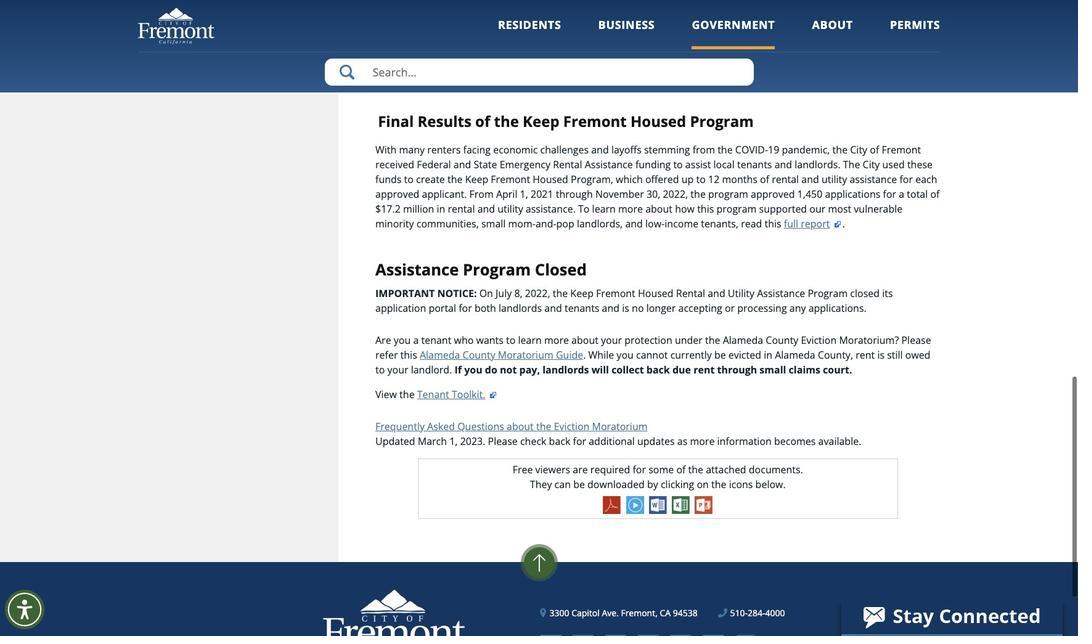 Task type: vqa. For each thing, say whether or not it's contained in the screenshot.
Playground Structure icon
no



Task type: locate. For each thing, give the bounding box(es) containing it.
you right if
[[464, 363, 483, 377]]

0 vertical spatial your
[[601, 334, 622, 347]]

spanish link
[[522, 79, 571, 93]]

0 horizontal spatial be
[[574, 478, 585, 491]]

funding
[[636, 158, 671, 172]]

0 horizontal spatial small
[[482, 217, 506, 231]]

moratorium up property
[[635, 10, 690, 24]]

rental
[[553, 158, 582, 172], [676, 287, 705, 300]]

1 horizontal spatial 19
[[768, 143, 780, 157]]

0 horizontal spatial any
[[550, 54, 567, 68]]

1 horizontal spatial any
[[790, 301, 806, 315]]

you for wants
[[394, 334, 411, 347]]

required
[[591, 463, 630, 477]]

active
[[427, 10, 454, 24]]

0 vertical spatial april
[[756, 10, 777, 24]]

moratorium up additional
[[592, 420, 648, 433]]

0 vertical spatial rental
[[772, 173, 799, 186]]

2 horizontal spatial keep
[[571, 287, 594, 300]]

one
[[710, 40, 728, 53]]

keep for of
[[523, 111, 560, 131]]

owed
[[906, 348, 931, 362]]

about up check at bottom
[[507, 420, 534, 433]]

is
[[622, 301, 629, 315], [878, 348, 885, 362]]

2 horizontal spatial covid-
[[830, 25, 863, 38]]

of right months
[[760, 173, 770, 186]]

landlords down the 8,
[[499, 301, 542, 315]]

alameda down tenant
[[420, 348, 460, 362]]

0 vertical spatial housed
[[631, 111, 686, 131]]

they
[[530, 478, 552, 491]]

landlords down guide
[[543, 363, 589, 377]]

a
[[751, 25, 757, 38], [557, 40, 562, 53], [899, 188, 905, 201], [413, 334, 419, 347]]

assistance up program,
[[585, 158, 633, 172]]

footer ig icon image
[[605, 635, 627, 636]]

and down closed
[[545, 301, 562, 315]]

. left while
[[583, 348, 586, 362]]

the right view
[[400, 388, 415, 401]]

the inside "are you a tenant who wants to learn more about your protection under the alameda county eviction moratorium? please refer this"
[[705, 334, 720, 347]]

keep inside on july 8, 2022, the keep fremont housed rental and utility assistance program closed its application portal for both landlords and tenants and is no longer accepting or processing any applications.
[[571, 287, 594, 300]]

2 horizontal spatial you
[[617, 348, 634, 362]]

information
[[717, 435, 772, 448]]

landlords,
[[577, 217, 623, 231]]

questions
[[458, 420, 504, 433]]

19 up financial
[[408, 25, 420, 38]]

2 horizontal spatial tenants
[[810, 10, 845, 24]]

declaration
[[620, 40, 672, 53]]

communities,
[[417, 217, 479, 231]]

1 horizontal spatial you
[[464, 363, 483, 377]]

0 vertical spatial 2022,
[[663, 188, 688, 201]]

landlords
[[499, 301, 542, 315], [543, 363, 589, 377]]

mom-
[[508, 217, 536, 231]]

rent
[[856, 348, 875, 362], [694, 363, 715, 377]]

1 vertical spatial assistance
[[376, 259, 459, 281]]

closed
[[535, 259, 587, 281]]

this inside during the active period of the alameda county eviction moratorium (march 2020- april 2023), tenants experiencing covid-19 related financial distress were invited to submit to the property owners a "declaration of covid-19 related financial hardship." you can download a copy of this declaration form in one of six languages below.  please call the fremont family resource center with any questions about the declarations.
[[601, 40, 617, 53]]

your inside . while you cannot currently be evicted in alameda county, rent is still owed to your landlord.
[[388, 363, 408, 377]]

a left tenant
[[413, 334, 419, 347]]

offered
[[646, 173, 679, 186]]

call
[[874, 40, 889, 53]]

0 horizontal spatial program
[[463, 259, 531, 281]]

2 vertical spatial housed
[[638, 287, 674, 300]]

2 horizontal spatial assistance
[[757, 287, 805, 300]]

0 horizontal spatial april
[[496, 188, 518, 201]]

assistance
[[850, 173, 897, 186]]

2 horizontal spatial in
[[764, 348, 773, 362]]

county up invited
[[561, 10, 594, 24]]

2 horizontal spatial program
[[808, 287, 848, 300]]

languages
[[757, 40, 804, 53]]

0 vertical spatial can
[[490, 40, 506, 53]]

icons
[[729, 478, 753, 491]]

received
[[376, 158, 414, 172]]

1 horizontal spatial small
[[760, 363, 786, 377]]

longer
[[647, 301, 676, 315]]

0 horizontal spatial learn
[[518, 334, 542, 347]]

program up on july
[[463, 259, 531, 281]]

program up applications.
[[808, 287, 848, 300]]

1 horizontal spatial approved
[[751, 188, 795, 201]]

any right processing
[[790, 301, 806, 315]]

you for landlords
[[464, 363, 483, 377]]

keep
[[523, 111, 560, 131], [465, 173, 488, 186], [571, 287, 594, 300]]

please inside frequently asked questions about the eviction moratorium updated march 1, 2023. please check back for additional updates as more information becomes available.
[[488, 435, 518, 448]]

the up check at bottom
[[536, 420, 552, 433]]

8,
[[514, 287, 523, 300]]

0 vertical spatial through
[[556, 188, 593, 201]]

1 vertical spatial .
[[583, 348, 586, 362]]

1 horizontal spatial is
[[878, 348, 885, 362]]

alameda county moratorium guide link
[[420, 348, 583, 362]]

0 vertical spatial please
[[842, 40, 871, 53]]

covid-
[[376, 25, 408, 38], [830, 25, 863, 38], [735, 143, 768, 157]]

rental up 1,450
[[772, 173, 799, 186]]

1 vertical spatial in
[[437, 202, 445, 216]]

of up clicking
[[677, 463, 686, 477]]

1 horizontal spatial learn
[[592, 202, 616, 216]]

2022, inside with many renters facing economic challenges and layoffs stemming from the covid-19 pandemic, the city of fremont received federal and state emergency rental assistance funding to assist local tenants and landlords. the city used these funds to create the keep fremont housed program, which offered up to 12 months of rental and utility assistance for each approved applicant. from april 1, 2021 through november 30, 2022, the program approved 1,450 applications for a total of $17.2 million in rental and utility assistance. to learn more about how this program supported our most vulnerable minority communities, small mom-and-pop landlords, and low-income tenants, read this
[[663, 188, 688, 201]]

small
[[482, 217, 506, 231], [760, 363, 786, 377]]

0 horizontal spatial rental
[[448, 202, 475, 216]]

is inside . while you cannot currently be evicted in alameda county, rent is still owed to your landlord.
[[878, 348, 885, 362]]

about up low-
[[646, 202, 673, 216]]

0 horizontal spatial back
[[549, 435, 571, 448]]

alameda county moratorium guide
[[420, 348, 583, 362]]

1 vertical spatial program
[[463, 259, 531, 281]]

1 horizontal spatial tenants
[[737, 158, 772, 172]]

footer li icon image
[[670, 635, 692, 636]]

0 vertical spatial eviction
[[596, 10, 632, 24]]

. inside . while you cannot currently be evicted in alameda county, rent is still owed to your landlord.
[[583, 348, 586, 362]]

0 vertical spatial learn
[[592, 202, 616, 216]]

for inside on july 8, 2022, the keep fremont housed rental and utility assistance program closed its application portal for both landlords and tenants and is no longer accepting or processing any applications.
[[459, 301, 472, 315]]

available.
[[819, 435, 862, 448]]

0 vertical spatial assistance
[[585, 158, 633, 172]]

through down the evicted
[[717, 363, 757, 377]]

19 inside with many renters facing economic challenges and layoffs stemming from the covid-19 pandemic, the city of fremont received federal and state emergency rental assistance funding to assist local tenants and landlords. the city used these funds to create the keep fremont housed program, which offered up to 12 months of rental and utility assistance for each approved applicant. from april 1, 2021 through november 30, 2022, the program approved 1,450 applications for a total of $17.2 million in rental and utility assistance. to learn more about how this program supported our most vulnerable minority communities, small mom-and-pop landlords, and low-income tenants, read this
[[768, 143, 780, 157]]

1 horizontal spatial rental
[[772, 173, 799, 186]]

declarations.
[[664, 54, 723, 68]]

closed
[[850, 287, 880, 300]]

1 vertical spatial can
[[555, 478, 571, 491]]

you inside "are you a tenant who wants to learn more about your protection under the alameda county eviction moratorium? please refer this"
[[394, 334, 411, 347]]

2 vertical spatial assistance
[[757, 287, 805, 300]]

2020-
[[727, 10, 753, 24]]

covid- up months
[[735, 143, 768, 157]]

2 vertical spatial keep
[[571, 287, 594, 300]]

refer
[[376, 348, 398, 362]]

fremont up no
[[596, 287, 636, 300]]

1 horizontal spatial more
[[618, 202, 643, 216]]

1 vertical spatial more
[[544, 334, 569, 347]]

0 horizontal spatial keep
[[465, 173, 488, 186]]

is inside on july 8, 2022, the keep fremont housed rental and utility assistance program closed its application portal for both landlords and tenants and is no longer accepting or processing any applications.
[[622, 301, 629, 315]]

1 horizontal spatial 1,
[[520, 188, 528, 201]]

1, left '2023.'
[[450, 435, 458, 448]]

footer nd icon image
[[702, 635, 724, 636]]

the right under on the bottom right of page
[[705, 334, 720, 347]]

0 horizontal spatial you
[[394, 334, 411, 347]]

1 vertical spatial through
[[717, 363, 757, 377]]

0 horizontal spatial utility
[[498, 202, 523, 216]]

1 vertical spatial landlords
[[543, 363, 589, 377]]

this right refer
[[401, 348, 417, 362]]

you
[[470, 40, 487, 53]]

1 vertical spatial utility
[[498, 202, 523, 216]]

2 horizontal spatial more
[[690, 435, 715, 448]]

city
[[850, 143, 868, 157], [863, 158, 880, 172]]

housed inside on july 8, 2022, the keep fremont housed rental and utility assistance program closed its application portal for both landlords and tenants and is no longer accepting or processing any applications.
[[638, 287, 674, 300]]

2022, up how
[[663, 188, 688, 201]]

protection
[[625, 334, 673, 347]]

you up "collect"
[[617, 348, 634, 362]]

2 vertical spatial county
[[463, 348, 496, 362]]

related
[[422, 25, 455, 38]]

1 horizontal spatial .
[[843, 217, 848, 231]]

tenants up months
[[737, 158, 772, 172]]

rental down challenges at the top right of the page
[[553, 158, 582, 172]]

2 vertical spatial eviction
[[554, 420, 590, 433]]

alameda up were
[[518, 10, 559, 24]]

submit
[[608, 25, 640, 38]]

be left the evicted
[[715, 348, 726, 362]]

pop
[[557, 217, 575, 231]]

in left one
[[699, 40, 708, 53]]

below.
[[756, 478, 786, 491]]

1 horizontal spatial covid-
[[735, 143, 768, 157]]

2022,
[[663, 188, 688, 201], [525, 287, 550, 300]]

can up "center" on the left top
[[490, 40, 506, 53]]

alameda inside during the active period of the alameda county eviction moratorium (march 2020- april 2023), tenants experiencing covid-19 related financial distress were invited to submit to the property owners a "declaration of covid-19 related financial hardship." you can download a copy of this declaration form in one of six languages below.  please call the fremont family resource center with any questions about the declarations.
[[518, 10, 559, 24]]

0 horizontal spatial landlords
[[499, 301, 542, 315]]

learn up landlords, on the top right
[[592, 202, 616, 216]]

still
[[887, 348, 903, 362]]

19 down experiencing in the top of the page
[[863, 25, 874, 38]]

0 vertical spatial rent
[[856, 348, 875, 362]]

how
[[675, 202, 695, 216]]

0 horizontal spatial assistance
[[376, 259, 459, 281]]

emergency
[[500, 158, 551, 172]]

0 horizontal spatial eviction
[[554, 420, 590, 433]]

2023.
[[460, 435, 486, 448]]

to left 12
[[696, 173, 706, 186]]

this up tenants,
[[697, 202, 714, 216]]

a left copy
[[557, 40, 562, 53]]

2 vertical spatial please
[[488, 435, 518, 448]]

rental inside on july 8, 2022, the keep fremont housed rental and utility assistance program closed its application portal for both landlords and tenants and is no longer accepting or processing any applications.
[[676, 287, 705, 300]]

1 vertical spatial eviction
[[801, 334, 837, 347]]

moratorium up pay,
[[498, 348, 554, 362]]

economic
[[493, 143, 538, 157]]

0 vertical spatial county
[[561, 10, 594, 24]]

0 vertical spatial you
[[394, 334, 411, 347]]

0 horizontal spatial .
[[583, 348, 586, 362]]

landlord.
[[411, 363, 452, 377]]

1 vertical spatial any
[[790, 301, 806, 315]]

government link
[[692, 17, 775, 49]]

fremont inside during the active period of the alameda county eviction moratorium (march 2020- april 2023), tenants experiencing covid-19 related financial distress were invited to submit to the property owners a "declaration of covid-19 related financial hardship." you can download a copy of this declaration form in one of six languages below.  please call the fremont family resource center with any questions about the declarations.
[[376, 54, 415, 68]]

0 vertical spatial landlords
[[499, 301, 542, 315]]

tenants inside during the active period of the alameda county eviction moratorium (march 2020- april 2023), tenants experiencing covid-19 related financial distress were invited to submit to the property owners a "declaration of covid-19 related financial hardship." you can download a copy of this declaration form in one of six languages below.  please call the fremont family resource center with any questions about the declarations.
[[810, 10, 845, 24]]

you right are
[[394, 334, 411, 347]]

.
[[843, 217, 848, 231], [583, 348, 586, 362]]

covid- inside with many renters facing economic challenges and layoffs stemming from the covid-19 pandemic, the city of fremont received federal and state emergency rental assistance funding to assist local tenants and landlords. the city used these funds to create the keep fremont housed program, which offered up to 12 months of rental and utility assistance for each approved applicant. from april 1, 2021 through november 30, 2022, the program approved 1,450 applications for a total of $17.2 million in rental and utility assistance. to learn more about how this program supported our most vulnerable minority communities, small mom-and-pop landlords, and low-income tenants, read this
[[735, 143, 768, 157]]

are
[[573, 463, 588, 477]]

center
[[495, 54, 526, 68]]

2022, right the 8,
[[525, 287, 550, 300]]

used
[[883, 158, 905, 172]]

0 vertical spatial is
[[622, 301, 629, 315]]

about inside with many renters facing economic challenges and layoffs stemming from the covid-19 pandemic, the city of fremont received federal and state emergency rental assistance funding to assist local tenants and landlords. the city used these funds to create the keep fremont housed program, which offered up to 12 months of rental and utility assistance for each approved applicant. from april 1, 2021 through november 30, 2022, the program approved 1,450 applications for a total of $17.2 million in rental and utility assistance. to learn more about how this program supported our most vulnerable minority communities, small mom-and-pop landlords, and low-income tenants, read this
[[646, 202, 673, 216]]

program down months
[[708, 188, 748, 201]]

more inside "are you a tenant who wants to learn more about your protection under the alameda county eviction moratorium? please refer this"
[[544, 334, 569, 347]]

check
[[520, 435, 547, 448]]

results
[[418, 111, 472, 131]]

vietnamese link
[[627, 79, 693, 93]]

more right as
[[690, 435, 715, 448]]

for left some
[[633, 463, 646, 477]]

to right funds
[[404, 173, 414, 186]]

rent for county,
[[856, 348, 875, 362]]

city up the the
[[850, 143, 868, 157]]

0 horizontal spatial 2022,
[[525, 287, 550, 300]]

rent down moratorium?
[[856, 348, 875, 362]]

county,
[[818, 348, 853, 362]]

landlords inside on july 8, 2022, the keep fremont housed rental and utility assistance program closed its application portal for both landlords and tenants and is no longer accepting or processing any applications.
[[499, 301, 542, 315]]

2 vertical spatial you
[[464, 363, 483, 377]]

1 horizontal spatial april
[[756, 10, 777, 24]]

keep down spanish
[[523, 111, 560, 131]]

a inside "are you a tenant who wants to learn more about your protection under the alameda county eviction moratorium? please refer this"
[[413, 334, 419, 347]]

this inside "are you a tenant who wants to learn more about your protection under the alameda county eviction moratorium? please refer this"
[[401, 348, 417, 362]]

1 horizontal spatial your
[[601, 334, 622, 347]]

financial
[[376, 40, 416, 53]]

0 horizontal spatial tenants
[[565, 301, 600, 315]]

about inside frequently asked questions about the eviction moratorium updated march 1, 2023. please check back for additional updates as more information becomes available.
[[507, 420, 534, 433]]

processing
[[738, 301, 787, 315]]

fremont down tagalog
[[563, 111, 627, 131]]

federal
[[417, 158, 451, 172]]

the down declaration
[[647, 54, 662, 68]]

1 horizontal spatial assistance
[[585, 158, 633, 172]]

more down november
[[618, 202, 643, 216]]

the down related
[[892, 40, 907, 53]]

in right the evicted
[[764, 348, 773, 362]]

for down notice:
[[459, 301, 472, 315]]

1 horizontal spatial keep
[[523, 111, 560, 131]]

0 vertical spatial any
[[550, 54, 567, 68]]

through up to at the top right of the page
[[556, 188, 593, 201]]

financial
[[457, 25, 496, 38]]

please down frequently asked questions about the eviction moratorium link
[[488, 435, 518, 448]]

the up the applicant.
[[448, 173, 463, 186]]

any inside on july 8, 2022, the keep fremont housed rental and utility assistance program closed its application portal for both landlords and tenants and is no longer accepting or processing any applications.
[[790, 301, 806, 315]]

covid- down experiencing in the top of the page
[[830, 25, 863, 38]]

the up declaration
[[654, 25, 669, 38]]

1 vertical spatial city
[[863, 158, 880, 172]]

guide
[[556, 348, 583, 362]]

download word viewer image
[[649, 496, 667, 514]]

you
[[394, 334, 411, 347], [617, 348, 634, 362], [464, 363, 483, 377]]

19 left the pandemic,
[[768, 143, 780, 157]]

updated
[[376, 435, 415, 448]]

your down refer
[[388, 363, 408, 377]]

2 vertical spatial more
[[690, 435, 715, 448]]

and down the pandemic,
[[775, 158, 792, 172]]

utility
[[822, 173, 847, 186], [498, 202, 523, 216]]

more up guide
[[544, 334, 569, 347]]

the inside on july 8, 2022, the keep fremont housed rental and utility assistance program closed its application portal for both landlords and tenants and is no longer accepting or processing any applications.
[[553, 287, 568, 300]]

please left the call
[[842, 40, 871, 53]]

free viewers are required for some of the attached documents. they can be downloaded by clicking on the icons below.
[[513, 463, 803, 491]]

our
[[810, 202, 826, 216]]

0 horizontal spatial can
[[490, 40, 506, 53]]

0 vertical spatial 1,
[[520, 188, 528, 201]]

program,
[[571, 173, 613, 186]]

any right with
[[550, 54, 567, 68]]

view
[[376, 388, 397, 401]]

0 horizontal spatial in
[[437, 202, 445, 216]]

0 vertical spatial program
[[690, 111, 754, 131]]

applicant.
[[422, 188, 467, 201]]

covid- down during
[[376, 25, 408, 38]]

2 horizontal spatial county
[[766, 334, 799, 347]]

county down the wants
[[463, 348, 496, 362]]

moratorium inside frequently asked questions about the eviction moratorium updated march 1, 2023. please check back for additional updates as more information becomes available.
[[592, 420, 648, 433]]

3300
[[550, 607, 569, 619]]

rent inside . while you cannot currently be evicted in alameda county, rent is still owed to your landlord.
[[856, 348, 875, 362]]

$17.2
[[376, 202, 401, 216]]

the up economic
[[494, 111, 519, 131]]

to up alameda county moratorium guide
[[506, 334, 516, 347]]

if you do not pay, landlords will collect back due rent through small claims court.
[[455, 363, 855, 377]]

rent down currently
[[694, 363, 715, 377]]

of right "declaration
[[818, 25, 828, 38]]

assistance up 'important notice:'
[[376, 259, 459, 281]]

columnusercontrol3 main content
[[339, 0, 941, 562]]

learn up pay,
[[518, 334, 542, 347]]

small left claims
[[760, 363, 786, 377]]

of inside free viewers are required for some of the attached documents. they can be downloaded by clicking on the icons below.
[[677, 463, 686, 477]]

0 horizontal spatial more
[[544, 334, 569, 347]]

stemming
[[644, 143, 690, 157]]

government
[[692, 17, 775, 32]]

report
[[801, 217, 830, 231]]

1 vertical spatial housed
[[533, 173, 568, 186]]

1 horizontal spatial program
[[690, 111, 754, 131]]

eviction up the county,
[[801, 334, 837, 347]]

the up local
[[718, 143, 733, 157]]

eviction up additional
[[554, 420, 590, 433]]

program up the from
[[690, 111, 754, 131]]

0 horizontal spatial rent
[[694, 363, 715, 377]]

footer yt icon image
[[637, 635, 659, 636]]

tenants
[[810, 10, 845, 24], [737, 158, 772, 172], [565, 301, 600, 315]]

vulnerable
[[854, 202, 903, 216]]

be
[[715, 348, 726, 362], [574, 478, 585, 491]]

april up "declaration
[[756, 10, 777, 24]]

back down cannot at the right
[[647, 363, 670, 377]]

alameda up claims
[[775, 348, 816, 362]]

2 vertical spatial moratorium
[[592, 420, 648, 433]]

please up 'owed'
[[902, 334, 931, 347]]

0 vertical spatial program
[[708, 188, 748, 201]]

during
[[376, 10, 407, 24]]

approved up supported
[[751, 188, 795, 201]]

is left no
[[622, 301, 629, 315]]

county up claims
[[766, 334, 799, 347]]

0 horizontal spatial is
[[622, 301, 629, 315]]

assistance inside with many renters facing economic challenges and layoffs stemming from the covid-19 pandemic, the city of fremont received federal and state emergency rental assistance funding to assist local tenants and landlords. the city used these funds to create the keep fremont housed program, which offered up to 12 months of rental and utility assistance for each approved applicant. from april 1, 2021 through november 30, 2022, the program approved 1,450 applications for a total of $17.2 million in rental and utility assistance. to learn more about how this program supported our most vulnerable minority communities, small mom-and-pop landlords, and low-income tenants, read this
[[585, 158, 633, 172]]

related
[[877, 25, 912, 38]]

business
[[598, 17, 655, 32]]

1 horizontal spatial county
[[561, 10, 594, 24]]

chinese
[[423, 79, 460, 93]]



Task type: describe. For each thing, give the bounding box(es) containing it.
moratorium?
[[839, 334, 899, 347]]

to right invited
[[596, 25, 605, 38]]

1 vertical spatial small
[[760, 363, 786, 377]]

download acrobat reader image
[[603, 496, 621, 514]]

in inside with many renters facing economic challenges and layoffs stemming from the covid-19 pandemic, the city of fremont received federal and state emergency rental assistance funding to assist local tenants and landlords. the city used these funds to create the keep fremont housed program, which offered up to 12 months of rental and utility assistance for each approved applicant. from april 1, 2021 through november 30, 2022, the program approved 1,450 applications for a total of $17.2 million in rental and utility assistance. to learn more about how this program supported our most vulnerable minority communities, small mom-and-pop landlords, and low-income tenants, read this
[[437, 202, 445, 216]]

fremont down emergency
[[491, 173, 530, 186]]

please inside "are you a tenant who wants to learn more about your protection under the alameda county eviction moratorium? please refer this"
[[902, 334, 931, 347]]

each
[[916, 173, 938, 186]]

2021
[[531, 188, 553, 201]]

any inside during the active period of the alameda county eviction moratorium (march 2020- april 2023), tenants experiencing covid-19 related financial distress were invited to submit to the property owners a "declaration of covid-19 related financial hardship." you can download a copy of this declaration form in one of six languages below.  please call the fremont family resource center with any questions about the declarations.
[[550, 54, 567, 68]]

april inside with many renters facing economic challenges and layoffs stemming from the covid-19 pandemic, the city of fremont received federal and state emergency rental assistance funding to assist local tenants and landlords. the city used these funds to create the keep fremont housed program, which offered up to 12 months of rental and utility assistance for each approved applicant. from april 1, 2021 through november 30, 2022, the program approved 1,450 applications for a total of $17.2 million in rental and utility assistance. to learn more about how this program supported our most vulnerable minority communities, small mom-and-pop landlords, and low-income tenants, read this
[[496, 188, 518, 201]]

distress
[[499, 25, 534, 38]]

and up 1,450
[[802, 173, 819, 186]]

to up up
[[674, 158, 683, 172]]

0 horizontal spatial covid-
[[376, 25, 408, 38]]

to up declaration
[[642, 25, 652, 38]]

the down up
[[691, 188, 706, 201]]

2 approved from the left
[[751, 188, 795, 201]]

if
[[455, 363, 462, 377]]

period
[[456, 10, 486, 24]]

assistance.
[[526, 202, 576, 216]]

to inside "are you a tenant who wants to learn more about your protection under the alameda county eviction moratorium? please refer this"
[[506, 334, 516, 347]]

and left layoffs
[[591, 143, 609, 157]]

12
[[708, 173, 720, 186]]

renters
[[427, 143, 461, 157]]

and-
[[536, 217, 557, 231]]

in inside . while you cannot currently be evicted in alameda county, rent is still owed to your landlord.
[[764, 348, 773, 362]]

or
[[725, 301, 735, 315]]

rental inside with many renters facing economic challenges and layoffs stemming from the covid-19 pandemic, the city of fremont received federal and state emergency rental assistance funding to assist local tenants and landlords. the city used these funds to create the keep fremont housed program, which offered up to 12 months of rental and utility assistance for each approved applicant. from april 1, 2021 through november 30, 2022, the program approved 1,450 applications for a total of $17.2 million in rental and utility assistance. to learn more about how this program supported our most vulnerable minority communities, small mom-and-pop landlords, and low-income tenants, read this
[[553, 158, 582, 172]]

1 horizontal spatial landlords
[[543, 363, 589, 377]]

full
[[784, 217, 799, 231]]

284-
[[748, 607, 765, 619]]

more inside with many renters facing economic challenges and layoffs stemming from the covid-19 pandemic, the city of fremont received federal and state emergency rental assistance funding to assist local tenants and landlords. the city used these funds to create the keep fremont housed program, which offered up to 12 months of rental and utility assistance for each approved applicant. from april 1, 2021 through november 30, 2022, the program approved 1,450 applications for a total of $17.2 million in rental and utility assistance. to learn more about how this program supported our most vulnerable minority communities, small mom-and-pop landlords, and low-income tenants, read this
[[618, 202, 643, 216]]

about inside "are you a tenant who wants to learn more about your protection under the alameda county eviction moratorium? please refer this"
[[572, 334, 599, 347]]

and left low-
[[625, 217, 643, 231]]

housed for rental
[[638, 287, 674, 300]]

stay connected image
[[842, 600, 1062, 634]]

court.
[[823, 363, 852, 377]]

housed for program
[[631, 111, 686, 131]]

and left no
[[602, 301, 620, 315]]

. for . while you cannot currently be evicted in alameda county, rent is still owed to your landlord.
[[583, 348, 586, 362]]

final
[[378, 111, 414, 131]]

and down "facing"
[[454, 158, 471, 172]]

property
[[672, 25, 712, 38]]

april inside during the active period of the alameda county eviction moratorium (march 2020- april 2023), tenants experiencing covid-19 related financial distress were invited to submit to the property owners a "declaration of covid-19 related financial hardship." you can download a copy of this declaration form in one of six languages below.  please call the fremont family resource center with any questions about the declarations.
[[756, 10, 777, 24]]

footer tw icon image
[[572, 635, 595, 636]]

experiencing
[[847, 10, 907, 24]]

of up "facing"
[[475, 111, 490, 131]]

copy
[[565, 40, 586, 53]]

footer fb icon image
[[540, 635, 562, 636]]

pandemic,
[[782, 143, 830, 157]]

. for .
[[843, 217, 848, 231]]

keep inside with many renters facing economic challenges and layoffs stemming from the covid-19 pandemic, the city of fremont received federal and state emergency rental assistance funding to assist local tenants and landlords. the city used these funds to create the keep fremont housed program, which offered up to 12 months of rental and utility assistance for each approved applicant. from april 1, 2021 through november 30, 2022, the program approved 1,450 applications for a total of $17.2 million in rental and utility assistance. to learn more about how this program supported our most vulnerable minority communities, small mom-and-pop landlords, and low-income tenants, read this
[[465, 173, 488, 186]]

residents
[[498, 17, 561, 32]]

frequently
[[376, 420, 425, 433]]

more inside frequently asked questions about the eviction moratorium updated march 1, 2023. please check back for additional updates as more information becomes available.
[[690, 435, 715, 448]]

the left active on the top of page
[[409, 10, 424, 24]]

eviction inside "are you a tenant who wants to learn more about your protection under the alameda county eviction moratorium? please refer this"
[[801, 334, 837, 347]]

tenants inside with many renters facing economic challenges and layoffs stemming from the covid-19 pandemic, the city of fremont received federal and state emergency rental assistance funding to assist local tenants and landlords. the city used these funds to create the keep fremont housed program, which offered up to 12 months of rental and utility assistance for each approved applicant. from april 1, 2021 through november 30, 2022, the program approved 1,450 applications for a total of $17.2 million in rental and utility assistance. to learn more about how this program supported our most vulnerable minority communities, small mom-and-pop landlords, and low-income tenants, read this
[[737, 158, 772, 172]]

cannot
[[636, 348, 668, 362]]

minority
[[376, 217, 414, 231]]

applications
[[825, 188, 881, 201]]

months
[[722, 173, 758, 186]]

Search text field
[[325, 59, 754, 86]]

alameda inside "are you a tenant who wants to learn more about your protection under the alameda county eviction moratorium? please refer this"
[[723, 334, 763, 347]]

wants
[[476, 334, 504, 347]]

application
[[376, 301, 426, 315]]

for up vulnerable
[[883, 188, 897, 201]]

download
[[508, 40, 554, 53]]

the up on
[[688, 463, 704, 477]]

of up the questions
[[589, 40, 598, 53]]

about
[[812, 17, 853, 32]]

0 horizontal spatial 19
[[408, 25, 420, 38]]

you inside . while you cannot currently be evicted in alameda county, rent is still owed to your landlord.
[[617, 348, 634, 362]]

total
[[907, 188, 928, 201]]

vietnamese
[[627, 79, 680, 93]]

. while you cannot currently be evicted in alameda county, rent is still owed to your landlord.
[[376, 348, 931, 377]]

frequently asked questions about the eviction moratorium updated march 1, 2023. please check back for additional updates as more information becomes available.
[[376, 420, 864, 448]]

moratorium inside during the active period of the alameda county eviction moratorium (march 2020- april 2023), tenants experiencing covid-19 related financial distress were invited to submit to the property owners a "declaration of covid-19 related financial hardship." you can download a copy of this declaration form in one of six languages below.  please call the fremont family resource center with any questions about the declarations.
[[635, 10, 690, 24]]

tenant toolkit. link
[[417, 388, 498, 401]]

back inside frequently asked questions about the eviction moratorium updated march 1, 2023. please check back for additional updates as more information becomes available.
[[549, 435, 571, 448]]

(march
[[693, 10, 725, 24]]

for up total
[[900, 173, 913, 186]]

keep for 2022,
[[571, 287, 594, 300]]

about inside during the active period of the alameda county eviction moratorium (march 2020- april 2023), tenants experiencing covid-19 related financial distress were invited to submit to the property owners a "declaration of covid-19 related financial hardship." you can download a copy of this declaration form in one of six languages below.  please call the fremont family resource center with any questions about the declarations.
[[617, 54, 644, 68]]

be inside . while you cannot currently be evicted in alameda county, rent is still owed to your landlord.
[[715, 348, 726, 362]]

attached
[[706, 463, 746, 477]]

2022, inside on july 8, 2022, the keep fremont housed rental and utility assistance program closed its application portal for both landlords and tenants and is no longer accepting or processing any applications.
[[525, 287, 550, 300]]

eviction inside during the active period of the alameda county eviction moratorium (march 2020- april 2023), tenants experiencing covid-19 related financial distress were invited to submit to the property owners a "declaration of covid-19 related financial hardship." you can download a copy of this declaration form in one of six languages below.  please call the fremont family resource center with any questions about the declarations.
[[596, 10, 632, 24]]

eviction inside frequently asked questions about the eviction moratorium updated march 1, 2023. please check back for additional updates as more information becomes available.
[[554, 420, 590, 433]]

fremont inside on july 8, 2022, the keep fremont housed rental and utility assistance program closed its application portal for both landlords and tenants and is no longer accepting or processing any applications.
[[596, 287, 636, 300]]

county inside during the active period of the alameda county eviction moratorium (march 2020- april 2023), tenants experiencing covid-19 related financial distress were invited to submit to the property owners a "declaration of covid-19 related financial hardship." you can download a copy of this declaration form in one of six languages below.  please call the fremont family resource center with any questions about the declarations.
[[561, 10, 594, 24]]

fremont,
[[621, 607, 658, 619]]

tenants inside on july 8, 2022, the keep fremont housed rental and utility assistance program closed its application portal for both landlords and tenants and is no longer accepting or processing any applications.
[[565, 301, 600, 315]]

to inside . while you cannot currently be evicted in alameda county, rent is still owed to your landlord.
[[376, 363, 385, 377]]

state
[[474, 158, 497, 172]]

rent for due
[[694, 363, 715, 377]]

2 horizontal spatial 19
[[863, 25, 874, 38]]

assistance inside on july 8, 2022, the keep fremont housed rental and utility assistance program closed its application portal for both landlords and tenants and is no longer accepting or processing any applications.
[[757, 287, 805, 300]]

with
[[528, 54, 548, 68]]

0 vertical spatial back
[[647, 363, 670, 377]]

94538
[[673, 607, 698, 619]]

million
[[403, 202, 434, 216]]

supported
[[759, 202, 807, 216]]

in inside during the active period of the alameda county eviction moratorium (march 2020- april 2023), tenants experiencing covid-19 related financial distress were invited to submit to the property owners a "declaration of covid-19 related financial hardship." you can download a copy of this declaration form in one of six languages below.  please call the fremont family resource center with any questions about the declarations.
[[699, 40, 708, 53]]

download windows media player image
[[626, 496, 644, 514]]

this down supported
[[765, 217, 782, 231]]

1,450
[[798, 188, 823, 201]]

clicking
[[661, 478, 694, 491]]

of down each
[[931, 188, 940, 201]]

a up 'six'
[[751, 25, 757, 38]]

fremont up used
[[882, 143, 921, 157]]

november
[[596, 188, 644, 201]]

1, inside with many renters facing economic challenges and layoffs stemming from the covid-19 pandemic, the city of fremont received federal and state emergency rental assistance funding to assist local tenants and landlords. the city used these funds to create the keep fremont housed program, which offered up to 12 months of rental and utility assistance for each approved applicant. from april 1, 2021 through november 30, 2022, the program approved 1,450 applications for a total of $17.2 million in rental and utility assistance. to learn more about how this program supported our most vulnerable minority communities, small mom-and-pop landlords, and low-income tenants, read this
[[520, 188, 528, 201]]

pay,
[[520, 363, 540, 377]]

the up distress
[[501, 10, 516, 24]]

0 vertical spatial city
[[850, 143, 868, 157]]

county inside "are you a tenant who wants to learn more about your protection under the alameda county eviction moratorium? please refer this"
[[766, 334, 799, 347]]

can inside free viewers are required for some of the attached documents. they can be downloaded by clicking on the icons below.
[[555, 478, 571, 491]]

the inside frequently asked questions about the eviction moratorium updated march 1, 2023. please check back for additional updates as more information becomes available.
[[536, 420, 552, 433]]

alameda inside . while you cannot currently be evicted in alameda county, rent is still owed to your landlord.
[[775, 348, 816, 362]]

can inside during the active period of the alameda county eviction moratorium (march 2020- april 2023), tenants experiencing covid-19 related financial distress were invited to submit to the property owners a "declaration of covid-19 related financial hardship." you can download a copy of this declaration form in one of six languages below.  please call the fremont family resource center with any questions about the declarations.
[[490, 40, 506, 53]]

notice:
[[437, 287, 477, 300]]

through inside with many renters facing economic challenges and layoffs stemming from the covid-19 pandemic, the city of fremont received federal and state emergency rental assistance funding to assist local tenants and landlords. the city used these funds to create the keep fremont housed program, which offered up to 12 months of rental and utility assistance for each approved applicant. from april 1, 2021 through november 30, 2022, the program approved 1,450 applications for a total of $17.2 million in rental and utility assistance. to learn more about how this program supported our most vulnerable minority communities, small mom-and-pop landlords, and low-income tenants, read this
[[556, 188, 593, 201]]

do
[[485, 363, 498, 377]]

1 approved from the left
[[376, 188, 420, 201]]

march
[[418, 435, 447, 448]]

ca
[[660, 607, 671, 619]]

the up the the
[[833, 143, 848, 157]]

and down from
[[478, 202, 495, 216]]

of up assistance
[[870, 143, 879, 157]]

please inside during the active period of the alameda county eviction moratorium (march 2020- april 2023), tenants experiencing covid-19 related financial distress were invited to submit to the property owners a "declaration of covid-19 related financial hardship." you can download a copy of this declaration form in one of six languages below.  please call the fremont family resource center with any questions about the declarations.
[[842, 40, 871, 53]]

the right on
[[712, 478, 727, 491]]

for inside free viewers are required for some of the attached documents. they can be downloaded by clicking on the icons below.
[[633, 463, 646, 477]]

asked
[[427, 420, 455, 433]]

spanish
[[522, 79, 559, 93]]

30,
[[647, 188, 661, 201]]

be inside free viewers are required for some of the attached documents. they can be downloaded by clicking on the icons below.
[[574, 478, 585, 491]]

korean
[[475, 79, 508, 93]]

of right period
[[489, 10, 498, 24]]

permits
[[890, 17, 941, 32]]

your inside "are you a tenant who wants to learn more about your protection under the alameda county eviction moratorium? please refer this"
[[601, 334, 622, 347]]

a inside with many renters facing economic challenges and layoffs stemming from the covid-19 pandemic, the city of fremont received federal and state emergency rental assistance funding to assist local tenants and landlords. the city used these funds to create the keep fremont housed program, which offered up to 12 months of rental and utility assistance for each approved applicant. from april 1, 2021 through november 30, 2022, the program approved 1,450 applications for a total of $17.2 million in rental and utility assistance. to learn more about how this program supported our most vulnerable minority communities, small mom-and-pop landlords, and low-income tenants, read this
[[899, 188, 905, 201]]

tenant
[[417, 388, 449, 401]]

free
[[513, 463, 533, 477]]

up
[[682, 173, 694, 186]]

1 horizontal spatial utility
[[822, 173, 847, 186]]

1, inside frequently asked questions about the eviction moratorium updated march 1, 2023. please check back for additional updates as more information becomes available.
[[450, 435, 458, 448]]

due
[[673, 363, 691, 377]]

low-
[[646, 217, 665, 231]]

1 vertical spatial moratorium
[[498, 348, 554, 362]]

no
[[632, 301, 644, 315]]

residents link
[[498, 17, 561, 49]]

collect
[[612, 363, 644, 377]]

program inside on july 8, 2022, the keep fremont housed rental and utility assistance program closed its application portal for both landlords and tenants and is no longer accepting or processing any applications.
[[808, 287, 848, 300]]

final results of the keep fremont housed program
[[378, 111, 754, 131]]

these
[[908, 158, 933, 172]]

and up or
[[708, 287, 726, 300]]

tagalog link
[[576, 79, 624, 93]]

3300 capitol ave. fremont, ca 94538 link
[[540, 607, 698, 620]]

download excel viewer image
[[672, 496, 690, 514]]

small inside with many renters facing economic challenges and layoffs stemming from the covid-19 pandemic, the city of fremont received federal and state emergency rental assistance funding to assist local tenants and landlords. the city used these funds to create the keep fremont housed program, which offered up to 12 months of rental and utility assistance for each approved applicant. from april 1, 2021 through november 30, 2022, the program approved 1,450 applications for a total of $17.2 million in rental and utility assistance. to learn more about how this program supported our most vulnerable minority communities, small mom-and-pop landlords, and low-income tenants, read this
[[482, 217, 506, 231]]

assist
[[686, 158, 711, 172]]

important
[[376, 287, 435, 300]]

hardship."
[[418, 40, 467, 53]]

download powerpoint viewer image
[[695, 496, 713, 514]]

resource
[[450, 54, 492, 68]]

1 vertical spatial program
[[717, 202, 757, 216]]

both
[[475, 301, 496, 315]]

additional
[[589, 435, 635, 448]]

updates
[[638, 435, 675, 448]]

about link
[[812, 17, 853, 49]]

3300 capitol ave. fremont, ca 94538
[[550, 607, 698, 619]]

learn inside with many renters facing economic challenges and layoffs stemming from the covid-19 pandemic, the city of fremont received federal and state emergency rental assistance funding to assist local tenants and landlords. the city used these funds to create the keep fremont housed program, which offered up to 12 months of rental and utility assistance for each approved applicant. from april 1, 2021 through november 30, 2022, the program approved 1,450 applications for a total of $17.2 million in rental and utility assistance. to learn more about how this program supported our most vulnerable minority communities, small mom-and-pop landlords, and low-income tenants, read this
[[592, 202, 616, 216]]

layoffs
[[612, 143, 642, 157]]

for inside frequently asked questions about the eviction moratorium updated march 1, 2023. please check back for additional updates as more information becomes available.
[[573, 435, 586, 448]]

housed inside with many renters facing economic challenges and layoffs stemming from the covid-19 pandemic, the city of fremont received federal and state emergency rental assistance funding to assist local tenants and landlords. the city used these funds to create the keep fremont housed program, which offered up to 12 months of rental and utility assistance for each approved applicant. from april 1, 2021 through november 30, 2022, the program approved 1,450 applications for a total of $17.2 million in rental and utility assistance. to learn more about how this program supported our most vulnerable minority communities, small mom-and-pop landlords, and low-income tenants, read this
[[533, 173, 568, 186]]

learn inside "are you a tenant who wants to learn more about your protection under the alameda county eviction moratorium? please refer this"
[[518, 334, 542, 347]]

of left 'six'
[[731, 40, 740, 53]]



